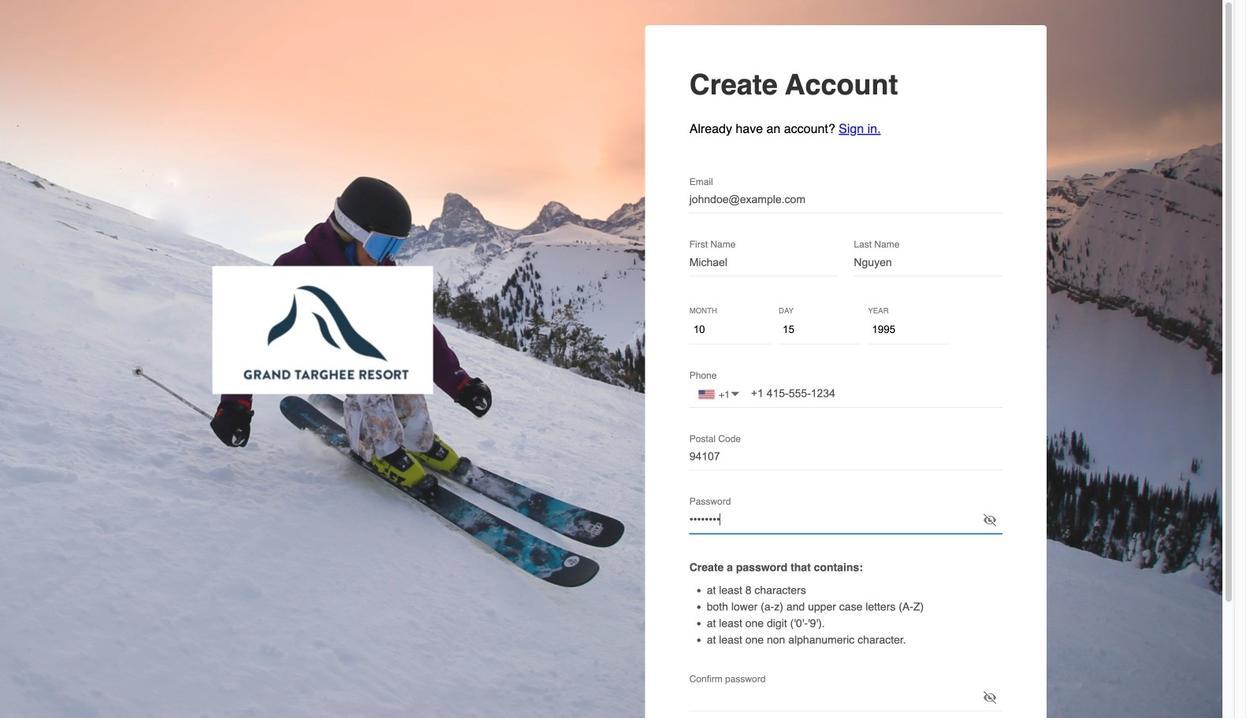 Task type: locate. For each thing, give the bounding box(es) containing it.
None password field
[[689, 508, 979, 534], [689, 686, 979, 711], [689, 508, 979, 534], [689, 686, 979, 711]]

mm text field
[[689, 316, 771, 345]]

None text field
[[689, 251, 838, 276], [854, 251, 1003, 276], [689, 446, 1003, 471], [689, 251, 838, 276], [854, 251, 1003, 276], [689, 446, 1003, 471]]

None email field
[[689, 189, 1003, 214]]



Task type: describe. For each thing, give the bounding box(es) containing it.
yyyy text field
[[868, 316, 950, 345]]

dd text field
[[779, 316, 860, 345]]

+1 201-555-0123 telephone field
[[746, 382, 1003, 407]]



